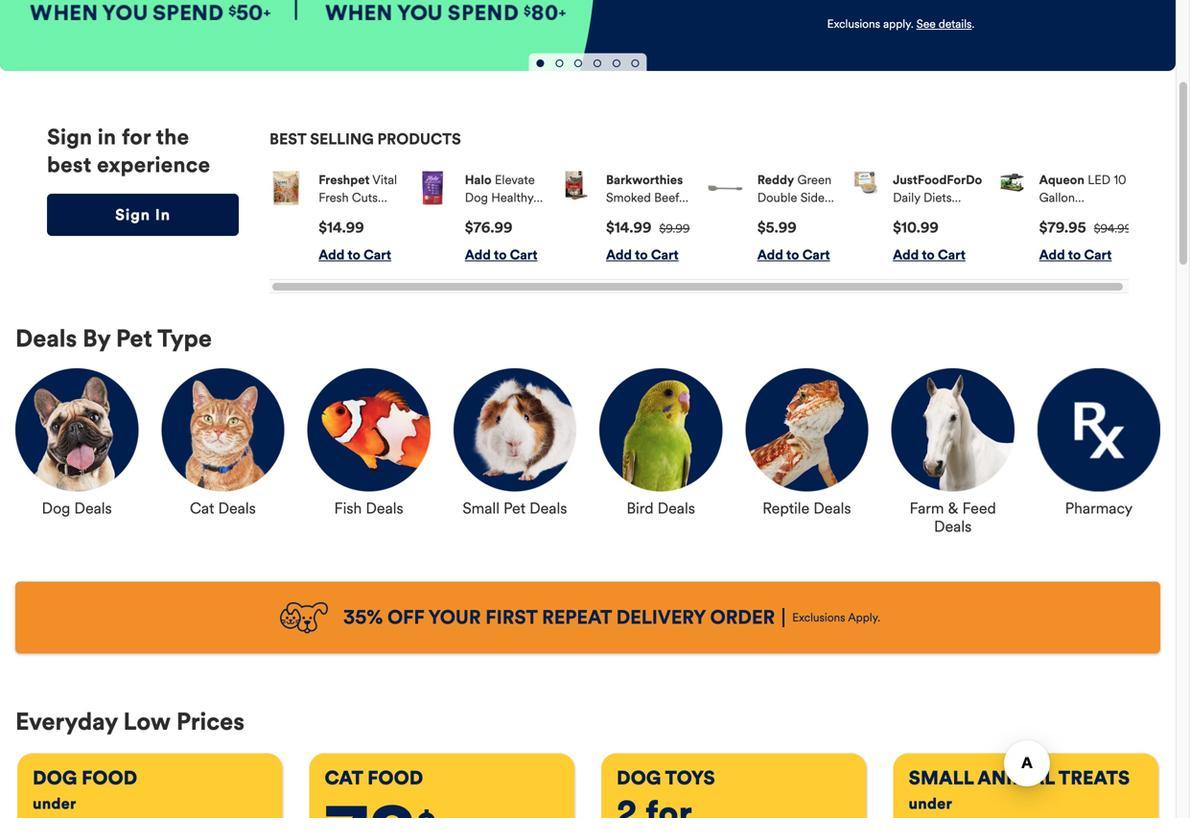Task type: vqa. For each thing, say whether or not it's contained in the screenshot.
"Fish Deals" image
yes



Task type: describe. For each thing, give the bounding box(es) containing it.
fish deals
[[334, 499, 404, 518]]

2 under from the left
[[909, 795, 953, 814]]

order
[[710, 606, 775, 630]]

deals by pet type
[[15, 324, 212, 354]]

the
[[156, 124, 189, 150]]

best selling products
[[270, 130, 461, 149]]

small pet deals
[[463, 499, 567, 518]]

prices
[[176, 707, 245, 737]]

for
[[122, 124, 151, 150]]

$5.99
[[758, 219, 797, 237]]

$10.99
[[893, 219, 939, 237]]

sign in button
[[47, 194, 239, 236]]

type
[[157, 324, 212, 354]]

pharmacy link
[[1066, 492, 1133, 518]]

$14.99 $9.99
[[606, 219, 690, 237]]

feed
[[963, 499, 997, 518]]

by
[[83, 324, 110, 354]]

best
[[270, 130, 307, 149]]

10% off when you spend $50+. 20% off when you spend $80+. image
[[30, 0, 566, 20]]

35% off your first repeat delivery order
[[343, 606, 775, 630]]

$5.99 list item
[[709, 171, 837, 264]]

deals inside fish deals link
[[366, 499, 404, 518]]

$79.95 $94.99
[[1040, 219, 1132, 237]]

sign for sign in for the best experience
[[47, 124, 92, 150]]

sign in for the best experience
[[47, 124, 210, 178]]

reptile
[[763, 499, 810, 518]]

products
[[378, 130, 461, 149]]

dog deals image
[[15, 369, 138, 492]]

details
[[939, 17, 972, 31]]

35% off your first repeat delivery order link
[[343, 606, 775, 630]]

apply.
[[848, 611, 881, 625]]

pet pharmacy image
[[1038, 369, 1161, 492]]

$79.95 list item
[[1001, 171, 1132, 264]]

repeat
[[542, 606, 612, 630]]

see details link
[[917, 17, 972, 31]]

everyday low prices
[[15, 707, 245, 737]]

2 $14.99 list item from the left
[[562, 171, 690, 264]]

dog deals link
[[42, 492, 112, 518]]

cat deals image
[[161, 369, 284, 492]]

deals inside "small pet deals" link
[[530, 499, 567, 518]]

off
[[388, 606, 425, 630]]

deals inside the reptile deals "link"
[[814, 499, 852, 518]]

farm
[[910, 499, 945, 518]]

bird deals link
[[627, 492, 696, 518]]

deals inside dog deals link
[[74, 499, 112, 518]]

$76.99 list item
[[416, 171, 544, 264]]

deals inside the farm & feed deals
[[934, 517, 972, 536]]

bird
[[627, 499, 654, 518]]

cat
[[190, 499, 214, 518]]

in
[[155, 205, 171, 224]]



Task type: locate. For each thing, give the bounding box(es) containing it.
sign in link
[[47, 194, 239, 236]]

exclusions left 'apply.'
[[793, 611, 846, 625]]

0 horizontal spatial $14.99 list item
[[270, 171, 398, 264]]

small pet deals image
[[454, 369, 577, 492]]

fish deals image
[[308, 369, 431, 492]]

2 $14.99 from the left
[[606, 219, 652, 237]]

under
[[33, 795, 76, 814], [909, 795, 953, 814]]

$76.99
[[465, 219, 513, 237]]

35%
[[343, 606, 383, 630]]

selling
[[310, 130, 374, 149]]

deals inside cat deals link
[[218, 499, 256, 518]]

$14.99 for $14.99
[[319, 219, 364, 237]]

list containing $14.99
[[270, 156, 1132, 294]]

best
[[47, 151, 92, 178]]

reptile deals link
[[763, 492, 852, 518]]

0 vertical spatial exclusions
[[828, 17, 881, 31]]

low
[[123, 707, 171, 737]]

fish deals link
[[334, 492, 404, 518]]

1 horizontal spatial $14.99
[[606, 219, 652, 237]]

bird deals
[[627, 499, 696, 518]]

delivery
[[617, 606, 706, 630]]

1 $14.99 from the left
[[319, 219, 364, 237]]

farm and feed deals image
[[892, 369, 1015, 492]]

farm & feed deals link
[[892, 492, 1015, 536]]

reptile deals image
[[746, 369, 869, 492]]

exclusions left apply.
[[828, 17, 881, 31]]

$14.99 left $9.99
[[606, 219, 652, 237]]

&
[[949, 499, 959, 518]]

sign inside button
[[115, 205, 151, 224]]

$9.99
[[660, 222, 690, 236]]

1 vertical spatial exclusions
[[793, 611, 846, 625]]

1 vertical spatial pet
[[504, 499, 526, 518]]

exclusions for exclusions apply.
[[793, 611, 846, 625]]

exclusions for exclusions apply. see details .
[[828, 17, 881, 31]]

1 under from the left
[[33, 795, 76, 814]]

farm & feed deals
[[910, 499, 997, 536]]

small pet deals link
[[463, 492, 567, 518]]

exclusions
[[828, 17, 881, 31], [793, 611, 846, 625]]

exclusions apply.
[[793, 611, 881, 625]]

1 $14.99 list item from the left
[[270, 171, 398, 264]]

deals
[[15, 324, 77, 354], [74, 499, 112, 518], [218, 499, 256, 518], [366, 499, 404, 518], [530, 499, 567, 518], [658, 499, 696, 518], [814, 499, 852, 518], [934, 517, 972, 536]]

0 horizontal spatial under
[[33, 795, 76, 814]]

list
[[270, 156, 1132, 294]]

1 horizontal spatial under
[[909, 795, 953, 814]]

0 horizontal spatial pet
[[116, 324, 152, 354]]

$14.99 for $14.99 $9.99
[[606, 219, 652, 237]]

$14.99
[[319, 219, 364, 237], [606, 219, 652, 237]]

1 horizontal spatial sign
[[115, 205, 151, 224]]

first
[[486, 606, 538, 630]]

0 horizontal spatial $14.99
[[319, 219, 364, 237]]

dog
[[42, 499, 70, 518]]

sign in
[[115, 205, 171, 224]]

1 horizontal spatial pet
[[504, 499, 526, 518]]

sign
[[47, 124, 92, 150], [115, 205, 151, 224]]

sign up best
[[47, 124, 92, 150]]

1 horizontal spatial $14.99 list item
[[562, 171, 690, 264]]

$14.99 list item
[[270, 171, 398, 264], [562, 171, 690, 264]]

pet right small
[[504, 499, 526, 518]]

$79.95
[[1040, 219, 1087, 237]]

in
[[98, 124, 116, 150]]

everyday
[[15, 707, 118, 737]]

small
[[463, 499, 500, 518]]

.
[[972, 17, 975, 31]]

bird deals image
[[600, 369, 723, 492]]

pharmacy
[[1066, 499, 1133, 518]]

0 vertical spatial pet
[[116, 324, 152, 354]]

deals inside the bird deals link
[[658, 499, 696, 518]]

dog deals
[[42, 499, 112, 518]]

see
[[917, 17, 936, 31]]

fish
[[334, 499, 362, 518]]

$94.99
[[1094, 222, 1132, 236]]

0 horizontal spatial sign
[[47, 124, 92, 150]]

exclusions apply. see details .
[[828, 17, 975, 31]]

pet right 'by'
[[116, 324, 152, 354]]

1 vertical spatial sign
[[115, 205, 151, 224]]

reptile deals
[[763, 499, 852, 518]]

apply.
[[884, 17, 914, 31]]

cat deals link
[[190, 492, 256, 518]]

your
[[428, 606, 481, 630]]

sign for sign in
[[115, 205, 151, 224]]

$14.99 down selling
[[319, 219, 364, 237]]

pet
[[116, 324, 152, 354], [504, 499, 526, 518]]

$10.99 list item
[[855, 171, 983, 264]]

sign left in
[[115, 205, 151, 224]]

sign inside sign in for the best experience
[[47, 124, 92, 150]]

experience
[[97, 151, 210, 178]]

cat deals
[[190, 499, 256, 518]]

0 vertical spatial sign
[[47, 124, 92, 150]]



